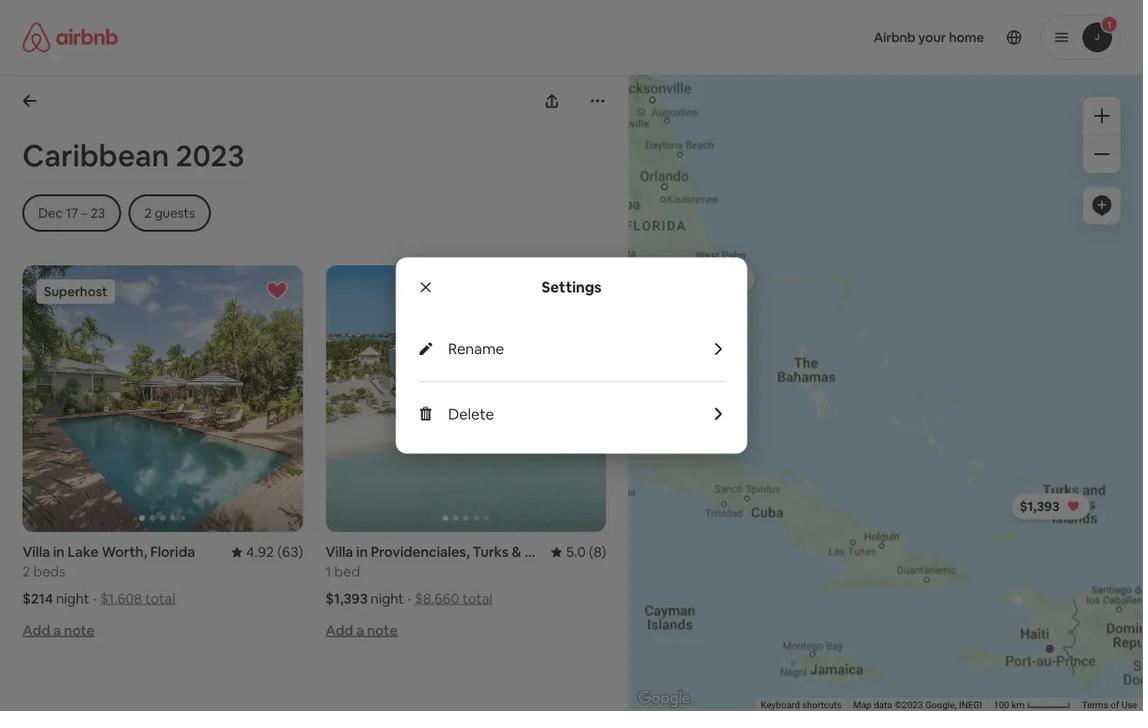 Task type: vqa. For each thing, say whether or not it's contained in the screenshot.
DATA at right
yes



Task type: locate. For each thing, give the bounding box(es) containing it.
1 horizontal spatial add
[[326, 621, 354, 640]]

1 horizontal spatial night
[[371, 590, 404, 608]]

add a note
[[22, 621, 95, 640], [326, 621, 398, 640]]

add
[[22, 621, 50, 640], [326, 621, 354, 640]]

1 horizontal spatial $1,393
[[1021, 499, 1061, 515]]

1 horizontal spatial group
[[326, 266, 607, 532]]

©2023
[[895, 700, 924, 711]]

0 horizontal spatial note
[[64, 621, 95, 640]]

2 · from the left
[[408, 590, 411, 608]]

terms of use
[[1083, 700, 1138, 711]]

villa in lake worth, florida 2 beds $214 night · $1,608 total
[[22, 543, 195, 608]]

caribbean
[[22, 136, 169, 175]]

a down "beds"
[[53, 621, 61, 640]]

· left $1,608
[[93, 590, 96, 608]]

delete
[[448, 405, 494, 424]]

km
[[1012, 700, 1025, 711]]

2 total from the left
[[463, 590, 493, 608]]

1
[[326, 563, 332, 581]]

0 horizontal spatial total
[[145, 590, 175, 608]]

zoom out image
[[1095, 147, 1110, 162]]

beds
[[33, 563, 66, 581]]

1 a from the left
[[53, 621, 61, 640]]

a for $1,393
[[357, 621, 364, 640]]

add a note button
[[22, 621, 95, 640], [326, 621, 398, 640]]

google,
[[926, 700, 957, 711]]

5.0
[[566, 543, 586, 561]]

·
[[93, 590, 96, 608], [408, 590, 411, 608]]

group
[[22, 266, 303, 532], [326, 266, 607, 532]]

add down bed
[[326, 621, 354, 640]]

note for $214
[[64, 621, 95, 640]]

1 vertical spatial $1,393
[[326, 590, 368, 608]]

0 horizontal spatial add a note
[[22, 621, 95, 640]]

2 a from the left
[[357, 621, 364, 640]]

1 horizontal spatial total
[[463, 590, 493, 608]]

delete button
[[448, 405, 725, 424]]

shortcuts
[[803, 700, 843, 711]]

note down 1 bed $1,393 night · $8,660 total
[[367, 621, 398, 640]]

· inside villa in lake worth, florida 2 beds $214 night · $1,608 total
[[93, 590, 96, 608]]

$8,660
[[415, 590, 460, 608]]

add a note down bed
[[326, 621, 398, 640]]

1 add a note from the left
[[22, 621, 95, 640]]

0 horizontal spatial $1,393
[[326, 590, 368, 608]]

4.92
[[246, 543, 275, 561]]

$1,608
[[100, 590, 142, 608]]

add a note button for $1,393
[[326, 621, 398, 640]]

note down villa in lake worth, florida 2 beds $214 night · $1,608 total at the bottom of the page
[[64, 621, 95, 640]]

1 note from the left
[[64, 621, 95, 640]]

1 night from the left
[[56, 590, 89, 608]]

1 horizontal spatial note
[[367, 621, 398, 640]]

night right $214
[[56, 590, 89, 608]]

· left $8,660 at the left
[[408, 590, 411, 608]]

2 add a note from the left
[[326, 621, 398, 640]]

add a note button for $214
[[22, 621, 95, 640]]

terms
[[1083, 700, 1109, 711]]

(63)
[[278, 543, 303, 561]]

add down $214
[[22, 621, 50, 640]]

1 horizontal spatial a
[[357, 621, 364, 640]]

total right $1,608
[[145, 590, 175, 608]]

1 horizontal spatial add a note
[[326, 621, 398, 640]]

keyboard
[[761, 700, 801, 711]]

0 horizontal spatial group
[[22, 266, 303, 532]]

2 note from the left
[[367, 621, 398, 640]]

1 bed $1,393 night · $8,660 total
[[326, 563, 493, 608]]

a
[[53, 621, 61, 640], [357, 621, 364, 640]]

a down bed
[[357, 621, 364, 640]]

0 horizontal spatial add a note button
[[22, 621, 95, 640]]

2 night from the left
[[371, 590, 404, 608]]

data
[[875, 700, 893, 711]]

0 horizontal spatial add
[[22, 621, 50, 640]]

1 horizontal spatial ·
[[408, 590, 411, 608]]

zoom in image
[[1095, 108, 1110, 123]]

0 vertical spatial $1,393
[[1021, 499, 1061, 515]]

in
[[53, 543, 65, 561]]

0 horizontal spatial night
[[56, 590, 89, 608]]

add a note button down $214
[[22, 621, 95, 640]]

$1,608 total button
[[100, 590, 175, 608]]

$1,393
[[1021, 499, 1061, 515], [326, 590, 368, 608]]

lake
[[68, 543, 99, 561]]

1 horizontal spatial add a note button
[[326, 621, 398, 640]]

settings dialog
[[396, 258, 748, 454]]

1 add a note button from the left
[[22, 621, 95, 640]]

1 · from the left
[[93, 590, 96, 608]]

1 add from the left
[[22, 621, 50, 640]]

note
[[64, 621, 95, 640], [367, 621, 398, 640]]

0 horizontal spatial a
[[53, 621, 61, 640]]

1 total from the left
[[145, 590, 175, 608]]

add a note down $214
[[22, 621, 95, 640]]

total right $8,660 at the left
[[463, 590, 493, 608]]

keyboard shortcuts
[[761, 700, 843, 711]]

total
[[145, 590, 175, 608], [463, 590, 493, 608]]

night
[[56, 590, 89, 608], [371, 590, 404, 608]]

$214
[[22, 590, 53, 608]]

1 group from the left
[[22, 266, 303, 532]]

2 add from the left
[[326, 621, 354, 640]]

2 add a note button from the left
[[326, 621, 398, 640]]

night left $8,660 at the left
[[371, 590, 404, 608]]

2 group from the left
[[326, 266, 607, 532]]

add a note button down bed
[[326, 621, 398, 640]]

google image
[[634, 687, 696, 712]]

0 horizontal spatial ·
[[93, 590, 96, 608]]

florida
[[150, 543, 195, 561]]

$1,393 button
[[1012, 494, 1092, 520]]

5.0 (8)
[[566, 543, 607, 561]]



Task type: describe. For each thing, give the bounding box(es) containing it.
100 km
[[994, 700, 1028, 711]]

remove from wishlist: villa in lake worth, florida image
[[266, 280, 288, 302]]

add for $1,393
[[326, 621, 354, 640]]

inegi
[[960, 700, 983, 711]]

· inside 1 bed $1,393 night · $8,660 total
[[408, 590, 411, 608]]

total inside 1 bed $1,393 night · $8,660 total
[[463, 590, 493, 608]]

terms of use link
[[1083, 700, 1138, 711]]

villa
[[22, 543, 50, 561]]

4.92 out of 5 average rating,  63 reviews image
[[231, 543, 303, 561]]

add a note for $214
[[22, 621, 95, 640]]

add a note for $1,393
[[326, 621, 398, 640]]

group for villa in lake worth, florida 2 beds $214 night · $1,608 total
[[22, 266, 303, 532]]

night inside villa in lake worth, florida 2 beds $214 night · $1,608 total
[[56, 590, 89, 608]]

remove from wishlist: villa in providenciales, turks & caicos islands image
[[569, 280, 592, 302]]

5.0 out of 5 average rating,  8 reviews image
[[551, 543, 607, 561]]

of
[[1112, 700, 1120, 711]]

$1,393 inside 1 bed $1,393 night · $8,660 total
[[326, 590, 368, 608]]

rename button
[[448, 340, 725, 359]]

(8)
[[589, 543, 607, 561]]

a for $214
[[53, 621, 61, 640]]

4.92 (63)
[[246, 543, 303, 561]]

bed
[[335, 563, 360, 581]]

add for $214
[[22, 621, 50, 640]]

2023
[[176, 136, 245, 175]]

settings
[[542, 278, 602, 297]]

use
[[1122, 700, 1138, 711]]

100
[[994, 700, 1010, 711]]

rename
[[448, 340, 505, 359]]

100 km button
[[989, 699, 1077, 712]]

note for $1,393
[[367, 621, 398, 640]]

map data ©2023 google, inegi
[[854, 700, 983, 711]]

keyboard shortcuts button
[[761, 699, 843, 712]]

total inside villa in lake worth, florida 2 beds $214 night · $1,608 total
[[145, 590, 175, 608]]

google map
including 2 saved stays. region
[[538, 19, 1144, 712]]

$8,660 total button
[[415, 590, 493, 608]]

map
[[854, 700, 872, 711]]

add a place to the map image
[[1092, 195, 1114, 217]]

2
[[22, 563, 30, 581]]

worth,
[[102, 543, 147, 561]]

group for 1 bed $1,393 night · $8,660 total
[[326, 266, 607, 532]]

$1,393 inside button
[[1021, 499, 1061, 515]]

caribbean 2023
[[22, 136, 245, 175]]

night inside 1 bed $1,393 night · $8,660 total
[[371, 590, 404, 608]]

profile element
[[594, 0, 1121, 75]]



